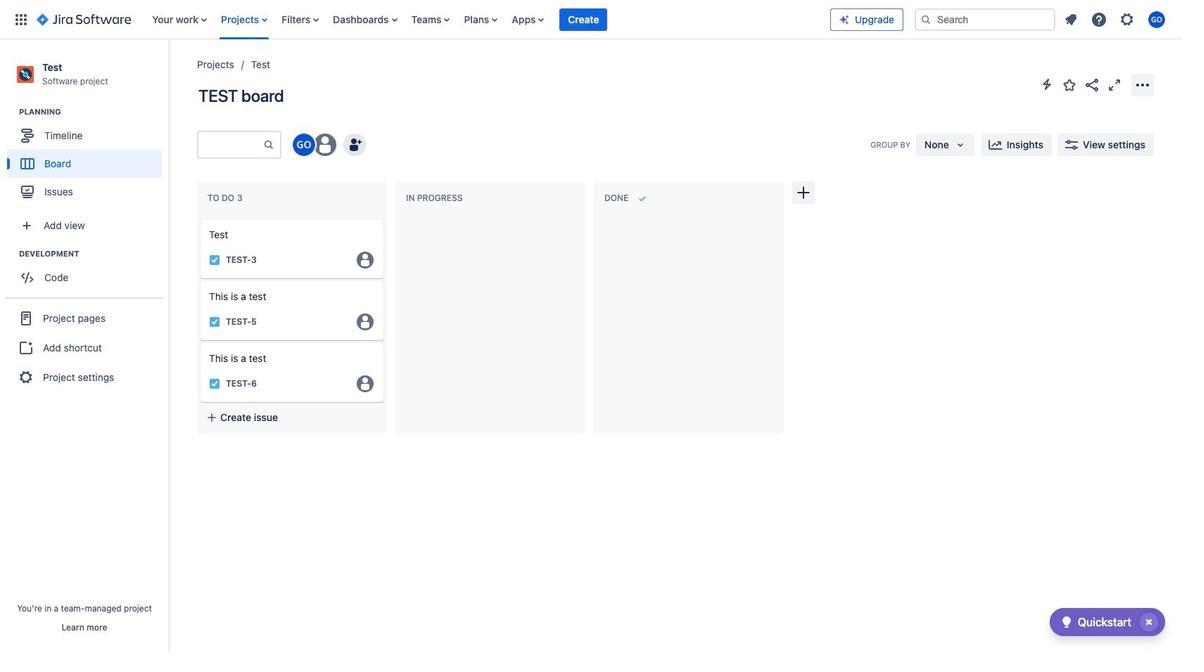Task type: vqa. For each thing, say whether or not it's contained in the screenshot.
left List
yes



Task type: locate. For each thing, give the bounding box(es) containing it.
create issue image
[[191, 210, 208, 227]]

1 task image from the top
[[209, 255, 220, 266]]

Search this board text field
[[198, 132, 263, 158]]

1 heading from the top
[[19, 106, 168, 118]]

1 vertical spatial task image
[[209, 379, 220, 390]]

0 vertical spatial group
[[7, 106, 168, 211]]

0 vertical spatial task image
[[209, 255, 220, 266]]

1 vertical spatial heading
[[19, 249, 168, 260]]

heading
[[19, 106, 168, 118], [19, 249, 168, 260]]

more actions image
[[1135, 76, 1152, 93]]

task image up task icon
[[209, 255, 220, 266]]

heading for planning icon
[[19, 106, 168, 118]]

add people image
[[346, 137, 363, 153]]

check image
[[1059, 614, 1075, 631]]

list
[[145, 0, 831, 39], [1059, 7, 1174, 32]]

None search field
[[915, 8, 1056, 31]]

1 vertical spatial group
[[7, 249, 168, 296]]

2 heading from the top
[[19, 249, 168, 260]]

notifications image
[[1063, 11, 1080, 28]]

task image down task icon
[[209, 379, 220, 390]]

0 vertical spatial heading
[[19, 106, 168, 118]]

task image
[[209, 255, 220, 266], [209, 379, 220, 390]]

sidebar element
[[0, 39, 169, 654]]

2 vertical spatial group
[[6, 298, 163, 398]]

jira software image
[[37, 11, 131, 28], [37, 11, 131, 28]]

banner
[[0, 0, 1183, 39]]

heading for development image
[[19, 249, 168, 260]]

group
[[7, 106, 168, 211], [7, 249, 168, 296], [6, 298, 163, 398]]

development image
[[2, 246, 19, 263]]

dismiss quickstart image
[[1138, 612, 1161, 634]]

2 task image from the top
[[209, 379, 220, 390]]

list item
[[560, 0, 608, 39]]



Task type: describe. For each thing, give the bounding box(es) containing it.
sidebar navigation image
[[153, 56, 184, 84]]

create column image
[[795, 184, 812, 201]]

1 horizontal spatial list
[[1059, 7, 1174, 32]]

your profile and settings image
[[1149, 11, 1166, 28]]

group for planning icon
[[7, 106, 168, 211]]

to do element
[[208, 193, 246, 204]]

task image
[[209, 317, 220, 328]]

appswitcher icon image
[[13, 11, 30, 28]]

enter full screen image
[[1107, 76, 1123, 93]]

planning image
[[2, 104, 19, 120]]

primary element
[[8, 0, 831, 39]]

search image
[[921, 14, 932, 25]]

star test board image
[[1061, 76, 1078, 93]]

automations menu button icon image
[[1039, 76, 1056, 93]]

0 horizontal spatial list
[[145, 0, 831, 39]]

help image
[[1091, 11, 1108, 28]]

group for development image
[[7, 249, 168, 296]]

Search field
[[915, 8, 1056, 31]]

settings image
[[1119, 11, 1136, 28]]



